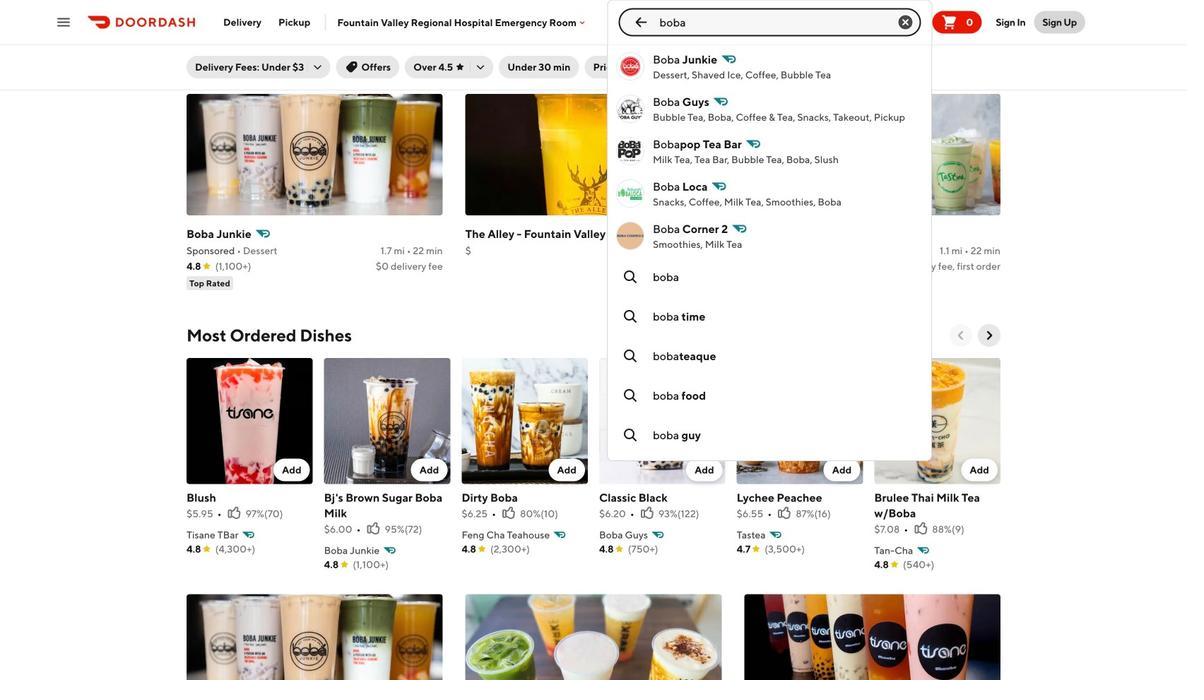 Task type: describe. For each thing, give the bounding box(es) containing it.
next button of carousel image
[[983, 329, 997, 343]]



Task type: vqa. For each thing, say whether or not it's contained in the screenshot.
2nd the Personal from the right
no



Task type: locate. For each thing, give the bounding box(es) containing it.
return from search image
[[633, 14, 650, 31]]

Store search: begin typing to search for stores available on DoorDash text field
[[660, 14, 883, 30]]

clear search input image
[[897, 14, 914, 31]]

open menu image
[[55, 14, 72, 31]]

previous button of carousel image
[[954, 329, 969, 343]]



